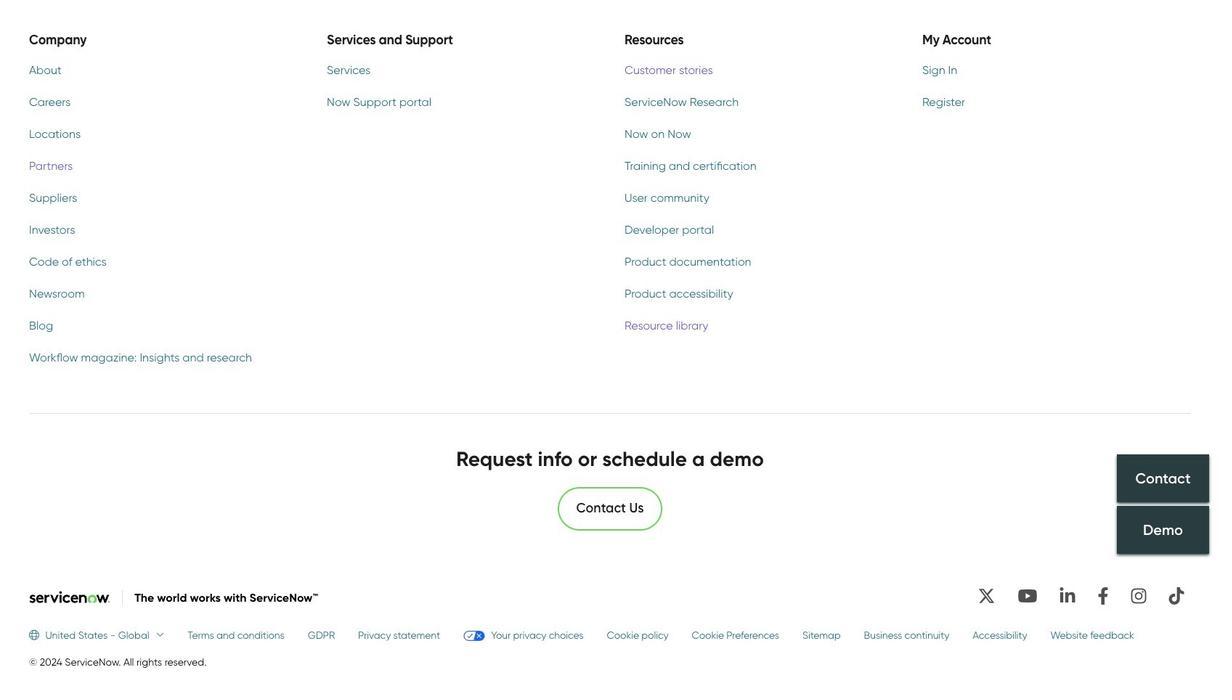 Task type: vqa. For each thing, say whether or not it's contained in the screenshot.
angle down icon
yes



Task type: describe. For each thing, give the bounding box(es) containing it.
angle down image
[[149, 630, 164, 641]]

instagram image
[[1125, 582, 1154, 611]]

facebook image
[[1091, 582, 1116, 611]]

linkedin image
[[1054, 582, 1083, 611]]

twitter image
[[972, 582, 1003, 611]]

servicenow image
[[29, 591, 111, 604]]



Task type: locate. For each thing, give the bounding box(es) containing it.
globe image
[[29, 630, 45, 641]]

youtube image
[[1011, 582, 1045, 611]]

tiktok image
[[1163, 582, 1192, 611]]



